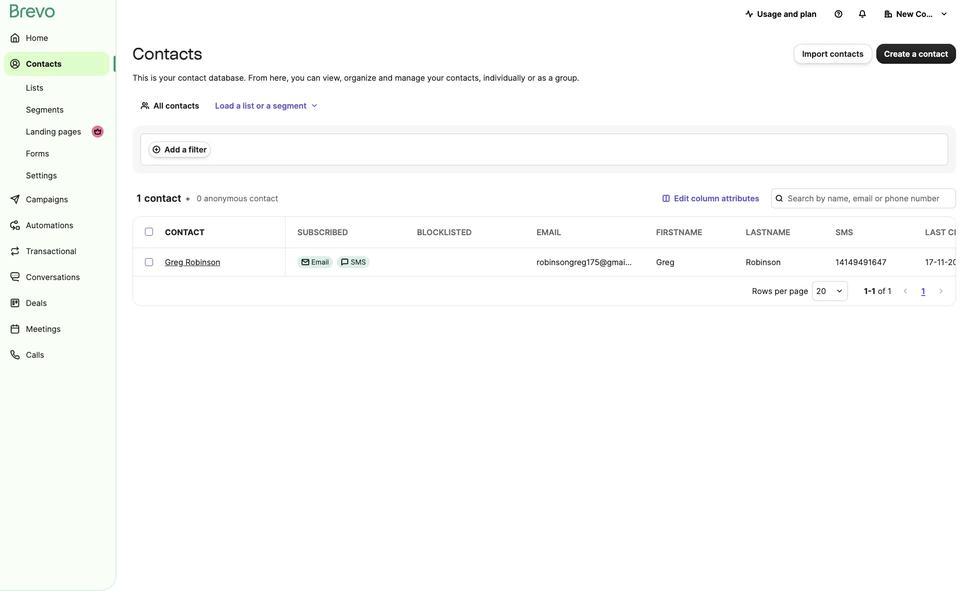 Task type: describe. For each thing, give the bounding box(es) containing it.
of
[[878, 286, 886, 296]]

is
[[151, 73, 157, 83]]

import contacts button
[[794, 44, 873, 64]]

group.
[[556, 73, 580, 83]]

or inside button
[[256, 101, 264, 111]]

greg robinson
[[165, 257, 220, 267]]

forms link
[[4, 144, 110, 164]]

calls
[[26, 350, 44, 360]]

contacts inside contacts link
[[26, 59, 62, 69]]

list
[[243, 101, 254, 111]]

home
[[26, 33, 48, 43]]

forms
[[26, 149, 49, 159]]

transactional link
[[4, 239, 110, 263]]

a for add a filter
[[182, 145, 187, 155]]

lists link
[[4, 78, 110, 98]]

load
[[215, 101, 234, 111]]

left___rvooi image
[[94, 128, 102, 136]]

usage and plan
[[758, 9, 817, 19]]

1 left +
[[137, 192, 142, 204]]

campaigns
[[26, 194, 68, 204]]

column
[[692, 193, 720, 203]]

can
[[307, 73, 321, 83]]

landing pages
[[26, 127, 81, 137]]

0 vertical spatial or
[[528, 73, 536, 83]]

2 your from the left
[[428, 73, 444, 83]]

individually
[[484, 73, 526, 83]]

filter
[[189, 145, 207, 155]]

1 vertical spatial sms
[[351, 258, 366, 266]]

per
[[775, 286, 788, 296]]

deals link
[[4, 291, 110, 315]]

organize
[[344, 73, 377, 83]]

and inside button
[[784, 9, 799, 19]]

add a filter
[[165, 145, 207, 155]]

automations link
[[4, 213, 110, 237]]

a for create a contact
[[913, 49, 917, 59]]

2 robinson from the left
[[746, 257, 781, 267]]

transactional
[[26, 246, 76, 256]]

attributes
[[722, 193, 760, 203]]

all contacts
[[154, 101, 199, 111]]

last chang
[[926, 227, 973, 237]]

new company
[[897, 9, 953, 19]]

create a contact button
[[877, 44, 957, 64]]

email
[[312, 258, 329, 266]]

create a contact
[[885, 49, 949, 59]]

17-11-2023
[[926, 257, 968, 267]]

0
[[197, 193, 202, 203]]

chang
[[949, 227, 973, 237]]

a right as
[[549, 73, 553, 83]]

home link
[[4, 26, 110, 50]]

email
[[537, 227, 562, 237]]

1 your from the left
[[159, 73, 176, 83]]

pages
[[58, 127, 81, 137]]

add
[[165, 145, 180, 155]]

conversations
[[26, 272, 80, 282]]

new
[[897, 9, 914, 19]]

settings link
[[4, 166, 110, 185]]

contacts for import contacts
[[830, 49, 864, 59]]

calls link
[[4, 343, 110, 367]]

contact inside 1 contact + 0 anonymous contact
[[250, 193, 278, 203]]

company
[[916, 9, 953, 19]]

1 right the of
[[888, 286, 892, 296]]

campaigns link
[[4, 187, 110, 211]]

20 button
[[813, 281, 849, 301]]

1 button
[[920, 284, 928, 298]]

manage
[[395, 73, 425, 83]]

load a list or a segment
[[215, 101, 307, 111]]

edit column attributes
[[675, 193, 760, 203]]

1 horizontal spatial sms
[[836, 227, 854, 237]]

rows per page
[[753, 286, 809, 296]]

import contacts
[[803, 49, 864, 59]]

all
[[154, 101, 163, 111]]

greg for greg
[[657, 257, 675, 267]]

settings
[[26, 171, 57, 180]]

load a list or a segment button
[[207, 96, 327, 116]]

1 contact + 0 anonymous contact
[[137, 192, 278, 204]]

rows
[[753, 286, 773, 296]]

Search by name, email or phone number search field
[[772, 188, 957, 208]]

firstname
[[657, 227, 703, 237]]

from
[[248, 73, 268, 83]]

meetings link
[[4, 317, 110, 341]]

anonymous
[[204, 193, 247, 203]]

a right list
[[266, 101, 271, 111]]

segments link
[[4, 100, 110, 120]]

contact left +
[[144, 192, 181, 204]]



Task type: vqa. For each thing, say whether or not it's contained in the screenshot.
the here,
yes



Task type: locate. For each thing, give the bounding box(es) containing it.
a left list
[[236, 101, 241, 111]]

0 horizontal spatial left___c25ys image
[[302, 258, 310, 266]]

20
[[817, 286, 827, 296]]

edit column attributes button
[[655, 188, 768, 208]]

contacts link
[[4, 52, 110, 76]]

contacts
[[830, 49, 864, 59], [165, 101, 199, 111]]

import
[[803, 49, 828, 59]]

1 horizontal spatial left___c25ys image
[[341, 258, 349, 266]]

greg for greg robinson
[[165, 257, 183, 267]]

this
[[133, 73, 149, 83]]

a right create
[[913, 49, 917, 59]]

left___c25ys image for email
[[302, 258, 310, 266]]

0 horizontal spatial your
[[159, 73, 176, 83]]

2023
[[949, 257, 968, 267]]

17-
[[926, 257, 938, 267]]

left___c25ys image left 'email'
[[302, 258, 310, 266]]

or left as
[[528, 73, 536, 83]]

1 left___c25ys image from the left
[[302, 258, 310, 266]]

1 robinson from the left
[[186, 257, 220, 267]]

0 vertical spatial sms
[[836, 227, 854, 237]]

0 vertical spatial and
[[784, 9, 799, 19]]

robinson up rows
[[746, 257, 781, 267]]

contact right anonymous
[[250, 193, 278, 203]]

robinson down contact
[[186, 257, 220, 267]]

usage and plan button
[[738, 4, 825, 24]]

new company button
[[877, 4, 957, 24]]

2 left___c25ys image from the left
[[341, 258, 349, 266]]

1 horizontal spatial contacts
[[830, 49, 864, 59]]

1 horizontal spatial robinson
[[746, 257, 781, 267]]

segment
[[273, 101, 307, 111]]

contact
[[919, 49, 949, 59], [178, 73, 207, 83], [144, 192, 181, 204], [250, 193, 278, 203]]

a right add
[[182, 145, 187, 155]]

greg robinson link
[[165, 256, 220, 268]]

14149491647
[[836, 257, 887, 267]]

automations
[[26, 220, 73, 230]]

contacts up the lists
[[26, 59, 62, 69]]

create
[[885, 49, 911, 59]]

greg down firstname
[[657, 257, 675, 267]]

2 greg from the left
[[657, 257, 675, 267]]

robinsongreg175@gmail.com
[[537, 257, 646, 267]]

greg
[[165, 257, 183, 267], [657, 257, 675, 267]]

0 horizontal spatial contacts
[[165, 101, 199, 111]]

or
[[528, 73, 536, 83], [256, 101, 264, 111]]

edit
[[675, 193, 690, 203]]

contacts right all
[[165, 101, 199, 111]]

and
[[784, 9, 799, 19], [379, 73, 393, 83]]

1-
[[865, 286, 872, 296]]

contact right create
[[919, 49, 949, 59]]

0 vertical spatial contacts
[[830, 49, 864, 59]]

and left plan
[[784, 9, 799, 19]]

left___c25ys image for sms
[[341, 258, 349, 266]]

left___c25ys image right 'email'
[[341, 258, 349, 266]]

0 horizontal spatial contacts
[[26, 59, 62, 69]]

1 vertical spatial contacts
[[165, 101, 199, 111]]

1 horizontal spatial greg
[[657, 257, 675, 267]]

sms
[[836, 227, 854, 237], [351, 258, 366, 266]]

11-
[[938, 257, 949, 267]]

+
[[185, 193, 191, 203]]

a for load a list or a segment
[[236, 101, 241, 111]]

deals
[[26, 298, 47, 308]]

sms up 14149491647
[[836, 227, 854, 237]]

0 horizontal spatial sms
[[351, 258, 366, 266]]

contact inside button
[[919, 49, 949, 59]]

blocklisted
[[417, 227, 472, 237]]

or right list
[[256, 101, 264, 111]]

contact up all contacts
[[178, 73, 207, 83]]

lastname
[[746, 227, 791, 237]]

1 horizontal spatial or
[[528, 73, 536, 83]]

contact
[[165, 227, 205, 237]]

page
[[790, 286, 809, 296]]

landing pages link
[[4, 122, 110, 142]]

1 left the of
[[872, 286, 876, 296]]

your right is
[[159, 73, 176, 83]]

your
[[159, 73, 176, 83], [428, 73, 444, 83]]

lists
[[26, 83, 43, 93]]

0 horizontal spatial greg
[[165, 257, 183, 267]]

1-1 of 1
[[865, 286, 892, 296]]

0 horizontal spatial robinson
[[186, 257, 220, 267]]

landing
[[26, 127, 56, 137]]

add a filter button
[[149, 142, 211, 158]]

meetings
[[26, 324, 61, 334]]

segments
[[26, 105, 64, 115]]

contacts for all contacts
[[165, 101, 199, 111]]

subscribed
[[298, 227, 348, 237]]

conversations link
[[4, 265, 110, 289]]

database.
[[209, 73, 246, 83]]

left___c25ys image
[[302, 258, 310, 266], [341, 258, 349, 266]]

view,
[[323, 73, 342, 83]]

you
[[291, 73, 305, 83]]

1 vertical spatial and
[[379, 73, 393, 83]]

a
[[913, 49, 917, 59], [549, 73, 553, 83], [236, 101, 241, 111], [266, 101, 271, 111], [182, 145, 187, 155]]

1 vertical spatial or
[[256, 101, 264, 111]]

1 horizontal spatial and
[[784, 9, 799, 19]]

contacts right import
[[830, 49, 864, 59]]

usage
[[758, 9, 782, 19]]

1 horizontal spatial your
[[428, 73, 444, 83]]

1
[[137, 192, 142, 204], [872, 286, 876, 296], [888, 286, 892, 296], [922, 286, 926, 296]]

contacts,
[[446, 73, 481, 83]]

as
[[538, 73, 547, 83]]

here,
[[270, 73, 289, 83]]

your right manage
[[428, 73, 444, 83]]

contacts inside button
[[830, 49, 864, 59]]

this is your contact database. from here, you can view, organize and manage your contacts, individually or as a group.
[[133, 73, 580, 83]]

plan
[[801, 9, 817, 19]]

greg down contact
[[165, 257, 183, 267]]

1 horizontal spatial contacts
[[133, 44, 202, 63]]

1 down 17- at right
[[922, 286, 926, 296]]

sms right 'email'
[[351, 258, 366, 266]]

contacts up is
[[133, 44, 202, 63]]

0 horizontal spatial or
[[256, 101, 264, 111]]

1 greg from the left
[[165, 257, 183, 267]]

and left manage
[[379, 73, 393, 83]]

1 inside button
[[922, 286, 926, 296]]

0 horizontal spatial and
[[379, 73, 393, 83]]

last
[[926, 227, 947, 237]]



